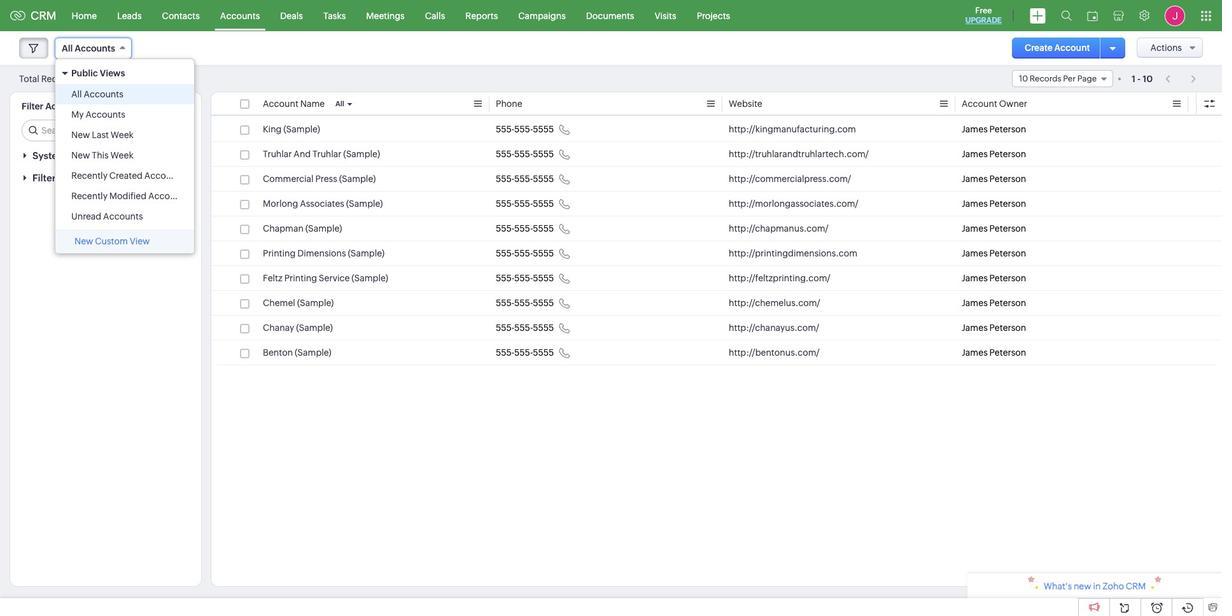 Task type: locate. For each thing, give the bounding box(es) containing it.
5 555-555-5555 from the top
[[496, 224, 554, 234]]

2 5555 from the top
[[533, 149, 554, 159]]

public views button
[[55, 62, 194, 84]]

peterson for http://printingdimensions.com
[[990, 248, 1027, 259]]

555-555-5555 for commercial press (sample)
[[496, 174, 554, 184]]

truhlar up press
[[313, 149, 342, 159]]

2 horizontal spatial 10
[[1143, 74, 1154, 84]]

records left per
[[1030, 74, 1062, 83]]

http://morlongassociates.com/ link
[[729, 197, 859, 210]]

morlong associates (sample) link
[[263, 197, 383, 210]]

555-555-5555
[[496, 124, 554, 134], [496, 149, 554, 159], [496, 174, 554, 184], [496, 199, 554, 209], [496, 224, 554, 234], [496, 248, 554, 259], [496, 273, 554, 283], [496, 298, 554, 308], [496, 323, 554, 333], [496, 348, 554, 358]]

4 5555 from the top
[[533, 199, 554, 209]]

4 555-555-5555 from the top
[[496, 199, 554, 209]]

2 555-555-5555 from the top
[[496, 149, 554, 159]]

james for http://printingdimensions.com
[[962, 248, 988, 259]]

unread accounts
[[71, 211, 143, 222]]

account for account name
[[263, 99, 299, 109]]

1 5555 from the top
[[533, 124, 554, 134]]

10 for total records 10
[[77, 74, 86, 84]]

printing down 'chapman'
[[263, 248, 296, 259]]

(sample) down chanay (sample) link
[[295, 348, 332, 358]]

all inside all accounts field
[[62, 43, 73, 53]]

0 vertical spatial week
[[111, 130, 134, 140]]

recently
[[71, 171, 108, 181], [71, 191, 108, 201]]

james for http://commercialpress.com/
[[962, 174, 988, 184]]

what's
[[1044, 581, 1073, 592]]

2 truhlar from the left
[[313, 149, 342, 159]]

crm left home link
[[31, 9, 56, 22]]

555-555-5555 for feltz printing service (sample)
[[496, 273, 554, 283]]

new for new this week
[[71, 150, 90, 160]]

6 peterson from the top
[[990, 248, 1027, 259]]

5 james peterson from the top
[[962, 224, 1027, 234]]

2 james peterson from the top
[[962, 149, 1027, 159]]

1 vertical spatial filter
[[32, 173, 56, 183]]

8 james from the top
[[962, 298, 988, 308]]

account owner
[[962, 99, 1028, 109]]

4 james from the top
[[962, 199, 988, 209]]

row group
[[211, 117, 1223, 366]]

truhlar and truhlar (sample) link
[[263, 148, 380, 160]]

new down unread
[[75, 236, 93, 246]]

account left owner
[[962, 99, 998, 109]]

10 peterson from the top
[[990, 348, 1027, 358]]

3 peterson from the top
[[990, 174, 1027, 184]]

chanay (sample) link
[[263, 322, 333, 334]]

0 vertical spatial crm
[[31, 9, 56, 22]]

dimensions
[[298, 248, 346, 259]]

search image
[[1062, 10, 1073, 21]]

modified
[[109, 191, 147, 201]]

filter inside dropdown button
[[32, 173, 56, 183]]

1 vertical spatial crm
[[1126, 581, 1147, 592]]

calendar image
[[1088, 11, 1099, 21]]

account up king
[[263, 99, 299, 109]]

1 horizontal spatial account
[[962, 99, 998, 109]]

james peterson for http://chapmanus.com/
[[962, 224, 1027, 234]]

james for http://kingmanufacturing.com
[[962, 124, 988, 134]]

james for http://morlongassociates.com/
[[962, 199, 988, 209]]

chanay
[[263, 323, 295, 333]]

2 week from the top
[[111, 150, 134, 160]]

6 james peterson from the top
[[962, 248, 1027, 259]]

leads
[[117, 11, 142, 21]]

peterson for http://truhlarandtruhlartech.com/
[[990, 149, 1027, 159]]

0 vertical spatial new
[[71, 130, 90, 140]]

public
[[71, 68, 98, 78]]

1 vertical spatial all
[[71, 89, 82, 99]]

account
[[1055, 43, 1091, 53], [263, 99, 299, 109], [962, 99, 998, 109]]

filter by fields button
[[10, 167, 201, 189]]

0 vertical spatial filter
[[22, 101, 43, 111]]

2 horizontal spatial account
[[1055, 43, 1091, 53]]

peterson for http://commercialpress.com/
[[990, 174, 1027, 184]]

0 horizontal spatial 10
[[77, 74, 86, 84]]

week down my accounts "option"
[[111, 130, 134, 140]]

all up public
[[62, 43, 73, 53]]

accounts up by
[[84, 89, 123, 99]]

7 5555 from the top
[[533, 273, 554, 283]]

http://truhlarandtruhlartech.com/ link
[[729, 148, 869, 160]]

6 5555 from the top
[[533, 248, 554, 259]]

free
[[976, 6, 993, 15]]

james peterson for http://truhlarandtruhlartech.com/
[[962, 149, 1027, 159]]

james peterson for http://bentonus.com/
[[962, 348, 1027, 358]]

1 555-555-5555 from the top
[[496, 124, 554, 134]]

contacts link
[[152, 0, 210, 31]]

1 james peterson from the top
[[962, 124, 1027, 134]]

printing up chemel (sample) link
[[284, 273, 317, 283]]

press
[[316, 174, 337, 184]]

new for new last week
[[71, 130, 90, 140]]

5555 for http://chemelus.com/
[[533, 298, 554, 308]]

7 james peterson from the top
[[962, 273, 1027, 283]]

10 james from the top
[[962, 348, 988, 358]]

associates
[[300, 199, 345, 209]]

deals
[[280, 11, 303, 21]]

unread
[[71, 211, 101, 222]]

filter
[[22, 101, 43, 111], [32, 173, 56, 183]]

5 peterson from the top
[[990, 224, 1027, 234]]

6 james from the top
[[962, 248, 988, 259]]

(sample)
[[284, 124, 320, 134], [343, 149, 380, 159], [339, 174, 376, 184], [346, 199, 383, 209], [306, 224, 342, 234], [348, 248, 385, 259], [352, 273, 388, 283], [297, 298, 334, 308], [296, 323, 333, 333], [295, 348, 332, 358]]

4 peterson from the top
[[990, 199, 1027, 209]]

8 james peterson from the top
[[962, 298, 1027, 308]]

8 peterson from the top
[[990, 298, 1027, 308]]

james for http://truhlarandtruhlartech.com/
[[962, 149, 988, 159]]

3 555-555-5555 from the top
[[496, 174, 554, 184]]

8 5555 from the top
[[533, 298, 554, 308]]

new left the last
[[71, 130, 90, 140]]

james for http://feltzprinting.com/
[[962, 273, 988, 283]]

9 james peterson from the top
[[962, 323, 1027, 333]]

6 555-555-5555 from the top
[[496, 248, 554, 259]]

public views region
[[55, 84, 194, 227]]

accounts inside option
[[84, 89, 123, 99]]

all right name
[[336, 100, 344, 108]]

(sample) right press
[[339, 174, 376, 184]]

benton (sample)
[[263, 348, 332, 358]]

accounts
[[220, 11, 260, 21], [75, 43, 115, 53], [84, 89, 123, 99], [45, 101, 86, 111], [86, 110, 125, 120], [144, 171, 184, 181], [148, 191, 188, 201], [103, 211, 143, 222]]

crm link
[[10, 9, 56, 22]]

3 james peterson from the top
[[962, 174, 1027, 184]]

2 vertical spatial new
[[75, 236, 93, 246]]

what's new in zoho crm
[[1044, 581, 1147, 592]]

filter accounts by
[[22, 101, 98, 111]]

10 555-555-5555 from the top
[[496, 348, 554, 358]]

view
[[130, 236, 150, 246]]

1 vertical spatial recently
[[71, 191, 108, 201]]

1 horizontal spatial 10
[[1020, 74, 1029, 83]]

account up per
[[1055, 43, 1091, 53]]

calls link
[[415, 0, 456, 31]]

9 555-555-5555 from the top
[[496, 323, 554, 333]]

create
[[1025, 43, 1053, 53]]

total records 10
[[19, 74, 86, 84]]

recently modified accounts
[[71, 191, 188, 201]]

1 recently from the top
[[71, 171, 108, 181]]

10 right -
[[1143, 74, 1154, 84]]

records up filter accounts by
[[41, 74, 75, 84]]

filter down total
[[22, 101, 43, 111]]

555-555-5555 for truhlar and truhlar (sample)
[[496, 149, 554, 159]]

by
[[88, 101, 98, 111]]

1 vertical spatial all accounts
[[71, 89, 123, 99]]

commercial
[[263, 174, 314, 184]]

tasks
[[323, 11, 346, 21]]

7 peterson from the top
[[990, 273, 1027, 283]]

feltz printing service (sample) link
[[263, 272, 388, 285]]

all inside all accounts option
[[71, 89, 82, 99]]

1 horizontal spatial crm
[[1126, 581, 1147, 592]]

10 5555 from the top
[[533, 348, 554, 358]]

week for new this week
[[111, 150, 134, 160]]

create account button
[[1013, 38, 1104, 59]]

(sample) right associates
[[346, 199, 383, 209]]

0 vertical spatial recently
[[71, 171, 108, 181]]

555-555-5555 for morlong associates (sample)
[[496, 199, 554, 209]]

3 5555 from the top
[[533, 174, 554, 184]]

all accounts inside option
[[71, 89, 123, 99]]

by
[[58, 173, 69, 183]]

campaigns link
[[508, 0, 576, 31]]

7 555-555-5555 from the top
[[496, 273, 554, 283]]

week
[[111, 130, 134, 140], [111, 150, 134, 160]]

5555
[[533, 124, 554, 134], [533, 149, 554, 159], [533, 174, 554, 184], [533, 199, 554, 209], [533, 224, 554, 234], [533, 248, 554, 259], [533, 273, 554, 283], [533, 298, 554, 308], [533, 323, 554, 333], [533, 348, 554, 358]]

http://printingdimensions.com
[[729, 248, 858, 259]]

accounts up search text box
[[86, 110, 125, 120]]

all up my
[[71, 89, 82, 99]]

10 Records Per Page field
[[1013, 70, 1114, 87]]

1 vertical spatial new
[[71, 150, 90, 160]]

0 vertical spatial all accounts
[[62, 43, 115, 53]]

5555 for http://feltzprinting.com/
[[533, 273, 554, 283]]

reports link
[[456, 0, 508, 31]]

views
[[100, 68, 125, 78]]

page
[[1078, 74, 1097, 83]]

all accounts up public
[[62, 43, 115, 53]]

1 vertical spatial week
[[111, 150, 134, 160]]

james for http://bentonus.com/
[[962, 348, 988, 358]]

commercial press (sample)
[[263, 174, 376, 184]]

5555 for http://commercialpress.com/
[[533, 174, 554, 184]]

9 5555 from the top
[[533, 323, 554, 333]]

printing
[[263, 248, 296, 259], [284, 273, 317, 283]]

created
[[109, 171, 143, 181]]

all
[[62, 43, 73, 53], [71, 89, 82, 99], [336, 100, 344, 108]]

3 james from the top
[[962, 174, 988, 184]]

(sample) down chemel (sample)
[[296, 323, 333, 333]]

10 inside total records 10
[[77, 74, 86, 84]]

recently down the fields
[[71, 191, 108, 201]]

9 peterson from the top
[[990, 323, 1027, 333]]

2 peterson from the top
[[990, 149, 1027, 159]]

week up created
[[111, 150, 134, 160]]

new left this
[[71, 150, 90, 160]]

recently down defined
[[71, 171, 108, 181]]

0 vertical spatial all
[[62, 43, 73, 53]]

http://bentonus.com/
[[729, 348, 820, 358]]

10 left views
[[77, 74, 86, 84]]

1 week from the top
[[111, 130, 134, 140]]

2 james from the top
[[962, 149, 988, 159]]

0 horizontal spatial crm
[[31, 9, 56, 22]]

chemel
[[263, 298, 295, 308]]

profile element
[[1158, 0, 1194, 31]]

create menu element
[[1023, 0, 1054, 31]]

0 horizontal spatial records
[[41, 74, 75, 84]]

navigation
[[1160, 69, 1204, 88]]

james for http://chanayus.com/
[[962, 323, 988, 333]]

10 up owner
[[1020, 74, 1029, 83]]

week for new last week
[[111, 130, 134, 140]]

visits link
[[645, 0, 687, 31]]

555-555-5555 for chanay (sample)
[[496, 323, 554, 333]]

5 james from the top
[[962, 224, 988, 234]]

my accounts option
[[55, 104, 194, 125]]

records for total
[[41, 74, 75, 84]]

peterson for http://chapmanus.com/
[[990, 224, 1027, 234]]

10 james peterson from the top
[[962, 348, 1027, 358]]

9 james from the top
[[962, 323, 988, 333]]

0 horizontal spatial account
[[263, 99, 299, 109]]

1 james from the top
[[962, 124, 988, 134]]

4 james peterson from the top
[[962, 199, 1027, 209]]

leads link
[[107, 0, 152, 31]]

peterson
[[990, 124, 1027, 134], [990, 149, 1027, 159], [990, 174, 1027, 184], [990, 199, 1027, 209], [990, 224, 1027, 234], [990, 248, 1027, 259], [990, 273, 1027, 283], [990, 298, 1027, 308], [990, 323, 1027, 333], [990, 348, 1027, 358]]

2 recently from the top
[[71, 191, 108, 201]]

http://truhlarandtruhlartech.com/
[[729, 149, 869, 159]]

1 horizontal spatial truhlar
[[313, 149, 342, 159]]

5555 for http://chapmanus.com/
[[533, 224, 554, 234]]

5 5555 from the top
[[533, 224, 554, 234]]

7 james from the top
[[962, 273, 988, 283]]

create menu image
[[1031, 8, 1046, 23]]

calls
[[425, 11, 445, 21]]

records
[[41, 74, 75, 84], [1030, 74, 1062, 83]]

8 555-555-5555 from the top
[[496, 298, 554, 308]]

truhlar left and
[[263, 149, 292, 159]]

chanay (sample)
[[263, 323, 333, 333]]

0 vertical spatial printing
[[263, 248, 296, 259]]

accounts left deals
[[220, 11, 260, 21]]

records inside field
[[1030, 74, 1062, 83]]

james peterson
[[962, 124, 1027, 134], [962, 149, 1027, 159], [962, 174, 1027, 184], [962, 199, 1027, 209], [962, 224, 1027, 234], [962, 248, 1027, 259], [962, 273, 1027, 283], [962, 298, 1027, 308], [962, 323, 1027, 333], [962, 348, 1027, 358]]

my accounts
[[71, 110, 125, 120]]

accounts up public views at the top left
[[75, 43, 115, 53]]

1 peterson from the top
[[990, 124, 1027, 134]]

Search text field
[[22, 120, 191, 141]]

all accounts up by
[[71, 89, 123, 99]]

accounts link
[[210, 0, 270, 31]]

james peterson for http://chemelus.com/
[[962, 298, 1027, 308]]

filter left by
[[32, 173, 56, 183]]

0 horizontal spatial truhlar
[[263, 149, 292, 159]]

crm right zoho
[[1126, 581, 1147, 592]]

http://bentonus.com/ link
[[729, 346, 820, 359]]

reports
[[466, 11, 498, 21]]

crm
[[31, 9, 56, 22], [1126, 581, 1147, 592]]

1 horizontal spatial records
[[1030, 74, 1062, 83]]



Task type: vqa. For each thing, say whether or not it's contained in the screenshot.
the System Defined Filters
yes



Task type: describe. For each thing, give the bounding box(es) containing it.
new for new custom view
[[75, 236, 93, 246]]

printing dimensions (sample)
[[263, 248, 385, 259]]

peterson for http://chanayus.com/
[[990, 323, 1027, 333]]

10 for 1 - 10
[[1143, 74, 1154, 84]]

5555 for http://kingmanufacturing.com
[[533, 124, 554, 134]]

visits
[[655, 11, 677, 21]]

james peterson for http://morlongassociates.com/
[[962, 199, 1027, 209]]

http://printingdimensions.com link
[[729, 247, 858, 260]]

truhlar and truhlar (sample)
[[263, 149, 380, 159]]

james peterson for http://commercialpress.com/
[[962, 174, 1027, 184]]

james peterson for http://printingdimensions.com
[[962, 248, 1027, 259]]

accounts down the modified
[[103, 211, 143, 222]]

(sample) up printing dimensions (sample) link on the left top of page
[[306, 224, 342, 234]]

recently created accounts
[[71, 171, 184, 181]]

profile image
[[1166, 5, 1186, 26]]

documents link
[[576, 0, 645, 31]]

1
[[1132, 74, 1136, 84]]

this
[[92, 150, 109, 160]]

projects link
[[687, 0, 741, 31]]

http://chapmanus.com/ link
[[729, 222, 829, 235]]

1 vertical spatial printing
[[284, 273, 317, 283]]

king (sample) link
[[263, 123, 320, 136]]

555-555-5555 for printing dimensions (sample)
[[496, 248, 554, 259]]

555-555-5555 for chemel (sample)
[[496, 298, 554, 308]]

(sample) up service
[[348, 248, 385, 259]]

total
[[19, 74, 39, 84]]

morlong
[[263, 199, 298, 209]]

james peterson for http://chanayus.com/
[[962, 323, 1027, 333]]

filters
[[107, 150, 135, 161]]

http://commercialpress.com/
[[729, 174, 852, 184]]

http://kingmanufacturing.com
[[729, 124, 857, 134]]

system
[[32, 150, 66, 161]]

records for 10
[[1030, 74, 1062, 83]]

morlong associates (sample)
[[263, 199, 383, 209]]

http://commercialpress.com/ link
[[729, 173, 852, 185]]

accounts left by
[[45, 101, 86, 111]]

deals link
[[270, 0, 313, 31]]

new custom view
[[75, 236, 150, 246]]

meetings link
[[356, 0, 415, 31]]

feltz printing service (sample)
[[263, 273, 388, 283]]

(sample) up commercial press (sample)
[[343, 149, 380, 159]]

tasks link
[[313, 0, 356, 31]]

account name
[[263, 99, 325, 109]]

10 records per page
[[1020, 74, 1097, 83]]

free upgrade
[[966, 6, 1002, 25]]

1 truhlar from the left
[[263, 149, 292, 159]]

peterson for http://bentonus.com/
[[990, 348, 1027, 358]]

in
[[1094, 581, 1101, 592]]

http://chanayus.com/
[[729, 323, 820, 333]]

commercial press (sample) link
[[263, 173, 376, 185]]

chemel (sample) link
[[263, 297, 334, 310]]

search element
[[1054, 0, 1080, 31]]

peterson for http://chemelus.com/
[[990, 298, 1027, 308]]

1 - 10
[[1132, 74, 1154, 84]]

upgrade
[[966, 16, 1002, 25]]

All Accounts field
[[55, 38, 132, 59]]

filter for filter by fields
[[32, 173, 56, 183]]

account inside create account button
[[1055, 43, 1091, 53]]

contacts
[[162, 11, 200, 21]]

owner
[[1000, 99, 1028, 109]]

peterson for http://kingmanufacturing.com
[[990, 124, 1027, 134]]

5555 for http://truhlarandtruhlartech.com/
[[533, 149, 554, 159]]

row group containing king (sample)
[[211, 117, 1223, 366]]

filter by fields
[[32, 173, 98, 183]]

website
[[729, 99, 763, 109]]

and
[[294, 149, 311, 159]]

system defined filters button
[[10, 145, 201, 167]]

zoho
[[1103, 581, 1125, 592]]

5555 for http://printingdimensions.com
[[533, 248, 554, 259]]

james for http://chemelus.com/
[[962, 298, 988, 308]]

what's new in zoho crm link
[[968, 574, 1223, 599]]

http://feltzprinting.com/
[[729, 273, 831, 283]]

phone
[[496, 99, 523, 109]]

king (sample)
[[263, 124, 320, 134]]

(sample) right service
[[352, 273, 388, 283]]

king
[[263, 124, 282, 134]]

create account
[[1025, 43, 1091, 53]]

new
[[1074, 581, 1092, 592]]

all accounts inside field
[[62, 43, 115, 53]]

555-555-5555 for chapman (sample)
[[496, 224, 554, 234]]

meetings
[[366, 11, 405, 21]]

campaigns
[[519, 11, 566, 21]]

http://chapmanus.com/
[[729, 224, 829, 234]]

http://chemelus.com/
[[729, 298, 821, 308]]

name
[[300, 99, 325, 109]]

fields
[[71, 173, 98, 183]]

555-555-5555 for benton (sample)
[[496, 348, 554, 358]]

home
[[72, 11, 97, 21]]

10 inside field
[[1020, 74, 1029, 83]]

http://kingmanufacturing.com link
[[729, 123, 857, 136]]

james for http://chapmanus.com/
[[962, 224, 988, 234]]

2 vertical spatial all
[[336, 100, 344, 108]]

actions
[[1151, 43, 1183, 53]]

james peterson for http://kingmanufacturing.com
[[962, 124, 1027, 134]]

custom
[[95, 236, 128, 246]]

account for account owner
[[962, 99, 998, 109]]

accounts inside field
[[75, 43, 115, 53]]

my
[[71, 110, 84, 120]]

-
[[1138, 74, 1141, 84]]

5555 for http://morlongassociates.com/
[[533, 199, 554, 209]]

accounts right created
[[144, 171, 184, 181]]

filter for filter accounts by
[[22, 101, 43, 111]]

accounts inside "option"
[[86, 110, 125, 120]]

5555 for http://bentonus.com/
[[533, 348, 554, 358]]

peterson for http://morlongassociates.com/
[[990, 199, 1027, 209]]

http://chanayus.com/ link
[[729, 322, 820, 334]]

5555 for http://chanayus.com/
[[533, 323, 554, 333]]

recently for recently created accounts
[[71, 171, 108, 181]]

peterson for http://feltzprinting.com/
[[990, 273, 1027, 283]]

http://chemelus.com/ link
[[729, 297, 821, 310]]

public views
[[71, 68, 125, 78]]

service
[[319, 273, 350, 283]]

new custom view link
[[55, 231, 194, 253]]

http://feltzprinting.com/ link
[[729, 272, 831, 285]]

(sample) down the feltz printing service (sample)
[[297, 298, 334, 308]]

accounts right the modified
[[148, 191, 188, 201]]

(sample) up and
[[284, 124, 320, 134]]

chapman
[[263, 224, 304, 234]]

james peterson for http://feltzprinting.com/
[[962, 273, 1027, 283]]

new this week
[[71, 150, 134, 160]]

555-555-5555 for king (sample)
[[496, 124, 554, 134]]

per
[[1064, 74, 1076, 83]]

projects
[[697, 11, 731, 21]]

recently for recently modified accounts
[[71, 191, 108, 201]]

all accounts option
[[55, 84, 194, 104]]

defined
[[68, 150, 104, 161]]



